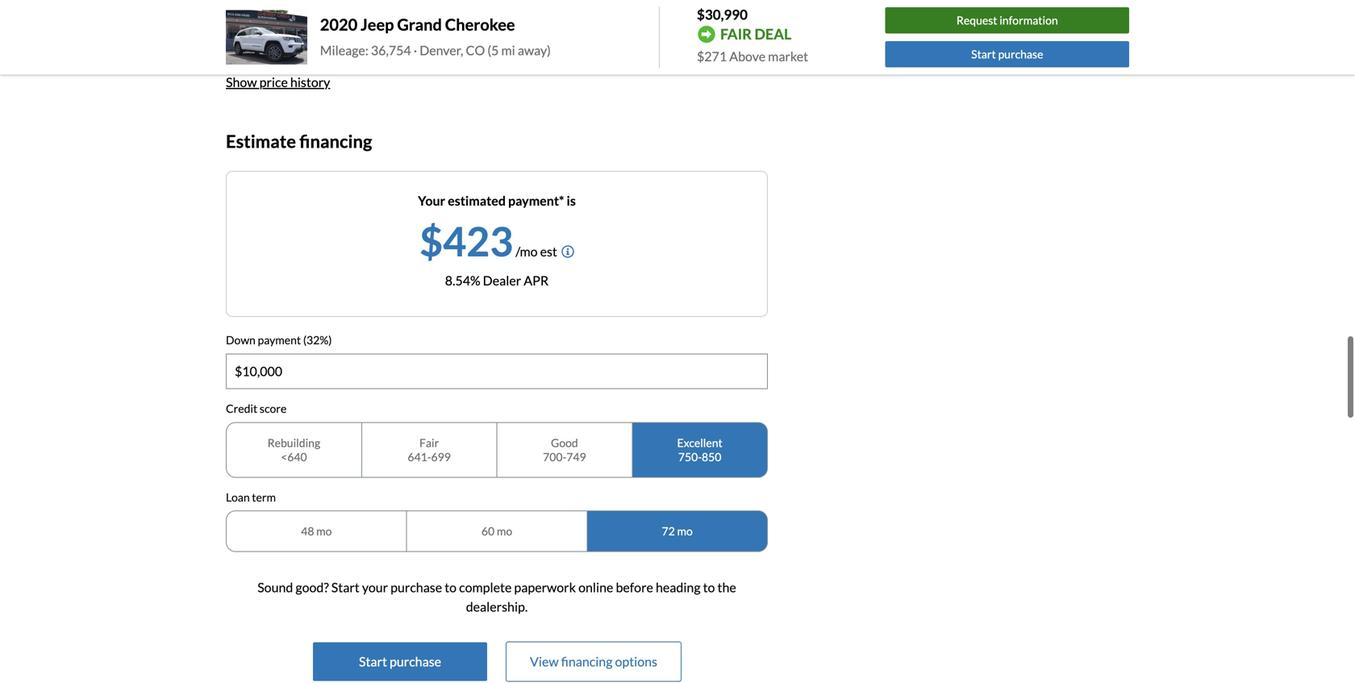 Task type: vqa. For each thing, say whether or not it's contained in the screenshot.
'away)'
yes



Task type: locate. For each thing, give the bounding box(es) containing it.
$423 /mo est
[[420, 217, 558, 265]]

60
[[482, 525, 495, 538]]

purchase
[[999, 47, 1044, 61], [391, 580, 442, 596], [390, 654, 441, 670]]

dealer
[[483, 273, 521, 289]]

850
[[702, 450, 722, 464]]

181
[[278, 12, 300, 28]]

1 vertical spatial start
[[331, 580, 360, 596]]

1 mo from the left
[[316, 525, 332, 538]]

2 mo from the left
[[497, 525, 513, 538]]

start purchase
[[972, 47, 1044, 61], [359, 654, 441, 670]]

8.54% dealer apr
[[445, 273, 549, 289]]

205
[[278, 31, 300, 47]]

good 700-749
[[543, 436, 586, 464]]

co
[[466, 42, 485, 58]]

credit
[[226, 402, 258, 416]]

start purchase button
[[886, 41, 1130, 67], [313, 643, 487, 682]]

show
[[226, 74, 257, 90]]

down payment (32%)
[[226, 333, 332, 347]]

payment*
[[508, 193, 564, 209]]

term
[[252, 490, 276, 504]]

start left your
[[331, 580, 360, 596]]

0 vertical spatial start purchase button
[[886, 41, 1130, 67]]

0 vertical spatial financing
[[300, 131, 372, 152]]

1 horizontal spatial to
[[703, 580, 715, 596]]

1 horizontal spatial ·
[[414, 42, 417, 58]]

dealership.
[[466, 599, 528, 615]]

0 horizontal spatial mo
[[316, 525, 332, 538]]

financing down history
[[300, 131, 372, 152]]

payment
[[258, 333, 301, 347]]

0 horizontal spatial start purchase button
[[313, 643, 487, 682]]

deal
[[755, 25, 792, 43]]

fair 641-699
[[408, 436, 451, 464]]

start down the request
[[972, 47, 996, 61]]

0 horizontal spatial start purchase
[[359, 654, 441, 670]]

1 vertical spatial financing
[[561, 654, 613, 670]]

2020
[[320, 15, 358, 34]]

price
[[260, 74, 288, 90]]

2 vertical spatial purchase
[[390, 654, 441, 670]]

fair
[[420, 436, 439, 450]]

start
[[972, 47, 996, 61], [331, 580, 360, 596], [359, 654, 387, 670]]

641-
[[408, 450, 431, 464]]

1 vertical spatial start purchase button
[[313, 643, 487, 682]]

mo right 48
[[316, 525, 332, 538]]

dealership
[[370, 12, 430, 28]]

grand
[[397, 15, 442, 34]]

purchase inside sound good? start your purchase to complete paperwork online before heading to the dealership.
[[391, 580, 442, 596]]

financing inside button
[[561, 654, 613, 670]]

0 horizontal spatial to
[[445, 580, 457, 596]]

view
[[530, 654, 559, 670]]

to
[[445, 580, 457, 596], [703, 580, 715, 596]]

mileage:
[[320, 42, 369, 58]]

1 horizontal spatial start purchase
[[972, 47, 1044, 61]]

1 vertical spatial start purchase
[[359, 654, 441, 670]]

show price history link
[[226, 74, 330, 90]]

0 horizontal spatial ·
[[405, 31, 409, 47]]

to left the at bottom
[[703, 580, 715, 596]]

away)
[[518, 42, 551, 58]]

1 vertical spatial days
[[303, 31, 328, 47]]

your
[[418, 193, 445, 209]]

down
[[226, 333, 256, 347]]

0 vertical spatial start
[[972, 47, 996, 61]]

1 to from the left
[[445, 580, 457, 596]]

$30,990
[[697, 6, 748, 23]]

1 horizontal spatial financing
[[561, 654, 613, 670]]

to left the 'complete'
[[445, 580, 457, 596]]

financing right view
[[561, 654, 613, 670]]

jeep
[[361, 15, 394, 34]]

· left saves
[[414, 42, 417, 58]]

complete
[[459, 580, 512, 596]]

financing for estimate
[[300, 131, 372, 152]]

start purchase button down request information button
[[886, 41, 1130, 67]]

start down your
[[359, 654, 387, 670]]

excellent
[[677, 436, 723, 450]]

181 days at this dealership 205 days on cargurus · 6 saves
[[278, 12, 452, 47]]

749
[[567, 450, 586, 464]]

cargurus
[[348, 31, 403, 47]]

your
[[362, 580, 388, 596]]

financing
[[300, 131, 372, 152], [561, 654, 613, 670]]

·
[[405, 31, 409, 47], [414, 42, 417, 58]]

rebuilding
[[268, 436, 320, 450]]

0 horizontal spatial financing
[[300, 131, 372, 152]]

at
[[331, 12, 343, 28]]

cherokee
[[445, 15, 515, 34]]

0 vertical spatial days
[[303, 12, 329, 28]]

1 horizontal spatial mo
[[497, 525, 513, 538]]

48 mo
[[301, 525, 332, 538]]

2 horizontal spatial mo
[[677, 525, 693, 538]]

mo right 60 on the left bottom
[[497, 525, 513, 538]]

2020 jeep grand cherokee mileage: 36,754 · denver, co (5 mi away)
[[320, 15, 551, 58]]

is
[[567, 193, 576, 209]]

/mo
[[516, 244, 538, 260]]

start purchase down request information button
[[972, 47, 1044, 61]]

mo
[[316, 525, 332, 538], [497, 525, 513, 538], [677, 525, 693, 538]]

start purchase down your
[[359, 654, 441, 670]]

days
[[303, 12, 329, 28], [303, 31, 328, 47]]

1 vertical spatial purchase
[[391, 580, 442, 596]]

3 mo from the left
[[677, 525, 693, 538]]

days left on
[[303, 31, 328, 47]]

· left 6
[[405, 31, 409, 47]]

2 vertical spatial start
[[359, 654, 387, 670]]

Down payment (32%) text field
[[227, 355, 767, 389]]

start purchase button down your
[[313, 643, 487, 682]]

72
[[662, 525, 675, 538]]

mo right 72
[[677, 525, 693, 538]]

1 horizontal spatial start purchase button
[[886, 41, 1130, 67]]

2 to from the left
[[703, 580, 715, 596]]

8.54%
[[445, 273, 481, 289]]

days left at
[[303, 12, 329, 28]]



Task type: describe. For each thing, give the bounding box(es) containing it.
0 vertical spatial start purchase
[[972, 47, 1044, 61]]

good
[[551, 436, 578, 450]]

saves
[[421, 31, 452, 47]]

show price history
[[226, 74, 330, 90]]

2020 jeep grand cherokee image
[[226, 10, 307, 65]]

information
[[1000, 13, 1058, 27]]

request
[[957, 13, 998, 27]]

6
[[411, 31, 419, 47]]

$423
[[420, 217, 513, 265]]

excellent 750-850
[[677, 436, 723, 464]]

181 days at this dealership image
[[232, 14, 258, 40]]

apr
[[524, 273, 549, 289]]

loan term
[[226, 490, 276, 504]]

this
[[346, 12, 367, 28]]

fair
[[721, 25, 752, 43]]

view financing options
[[530, 654, 658, 670]]

good?
[[296, 580, 329, 596]]

sound good? start your purchase to complete paperwork online before heading to the dealership.
[[258, 580, 737, 615]]

before
[[616, 580, 654, 596]]

2 days from the top
[[303, 31, 328, 47]]

market
[[768, 48, 809, 64]]

48
[[301, 525, 314, 538]]

$271 above market
[[697, 48, 809, 64]]

denver,
[[420, 42, 464, 58]]

online
[[579, 580, 614, 596]]

<640
[[281, 450, 307, 464]]

fair deal
[[721, 25, 792, 43]]

estimate financing
[[226, 131, 372, 152]]

(32%)
[[303, 333, 332, 347]]

your estimated payment* is
[[418, 193, 576, 209]]

the
[[718, 580, 737, 596]]

sound
[[258, 580, 293, 596]]

mo for 60 mo
[[497, 525, 513, 538]]

history
[[290, 74, 330, 90]]

60 mo
[[482, 525, 513, 538]]

0 vertical spatial purchase
[[999, 47, 1044, 61]]

(5
[[488, 42, 499, 58]]

view financing options button
[[507, 643, 681, 682]]

request information button
[[886, 7, 1130, 34]]

estimate
[[226, 131, 296, 152]]

paperwork
[[514, 580, 576, 596]]

rebuilding <640
[[268, 436, 320, 464]]

above
[[730, 48, 766, 64]]

· inside 2020 jeep grand cherokee mileage: 36,754 · denver, co (5 mi away)
[[414, 42, 417, 58]]

mi
[[502, 42, 515, 58]]

credit score
[[226, 402, 287, 416]]

72 mo
[[662, 525, 693, 538]]

heading
[[656, 580, 701, 596]]

est
[[540, 244, 558, 260]]

score
[[260, 402, 287, 416]]

info circle image
[[562, 245, 574, 258]]

loan
[[226, 490, 250, 504]]

700-
[[543, 450, 567, 464]]

financing for view
[[561, 654, 613, 670]]

on
[[331, 31, 345, 47]]

options
[[615, 654, 658, 670]]

start inside sound good? start your purchase to complete paperwork online before heading to the dealership.
[[331, 580, 360, 596]]

699
[[431, 450, 451, 464]]

1 days from the top
[[303, 12, 329, 28]]

mo for 48 mo
[[316, 525, 332, 538]]

mo for 72 mo
[[677, 525, 693, 538]]

· inside 181 days at this dealership 205 days on cargurus · 6 saves
[[405, 31, 409, 47]]

request information
[[957, 13, 1058, 27]]

$271
[[697, 48, 727, 64]]

181 days at this dealership image
[[226, 8, 265, 47]]

36,754
[[371, 42, 411, 58]]

estimated
[[448, 193, 506, 209]]

750-
[[679, 450, 702, 464]]



